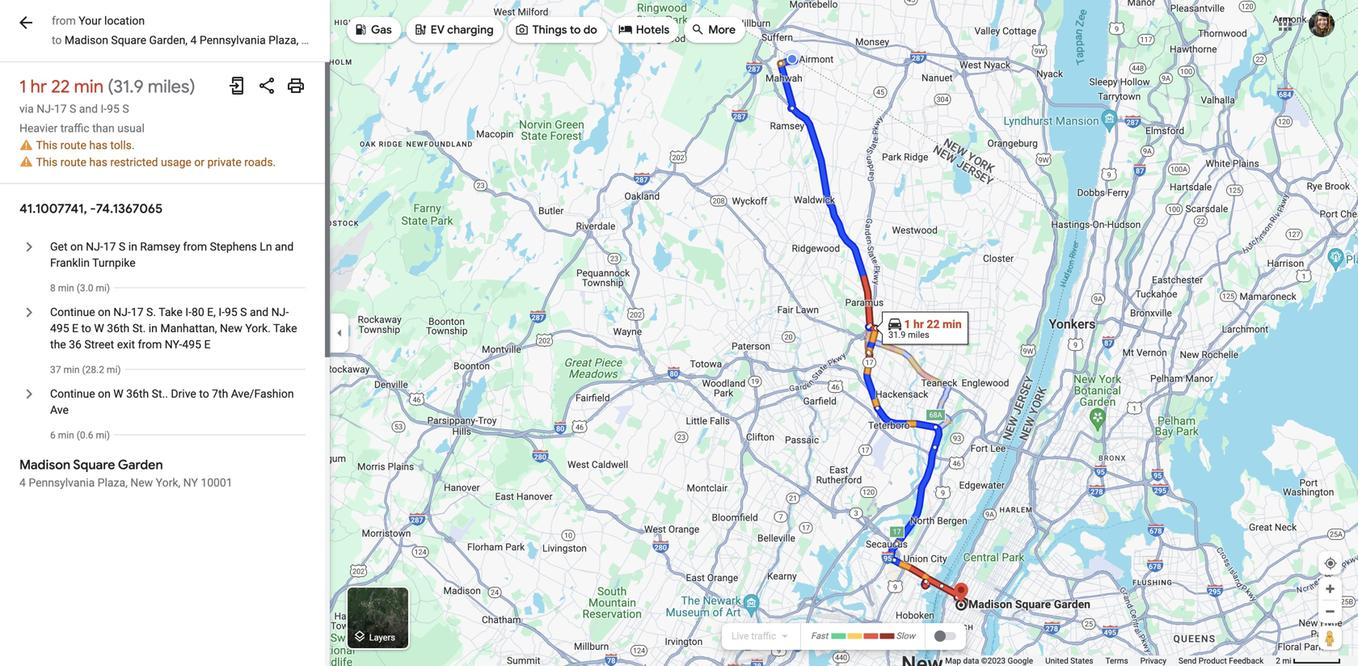 Task type: locate. For each thing, give the bounding box(es) containing it.
continue down 37 min ( 28.2 mi )
[[50, 387, 95, 401]]

2
[[1276, 656, 1281, 666]]

1 has from the top
[[89, 139, 107, 152]]

min right 37
[[63, 364, 80, 376]]

usual
[[117, 122, 145, 135]]

s up turnpike
[[119, 240, 126, 254]]

pennsylvania
[[200, 34, 266, 47], [29, 476, 95, 490]]

1 vertical spatial 4
[[19, 476, 26, 490]]

1 horizontal spatial st.
[[152, 387, 165, 401]]

via
[[19, 102, 34, 116]]

pennsylvania down 6
[[29, 476, 95, 490]]

square down 0.6
[[73, 457, 115, 474]]

and up york
[[250, 306, 269, 319]]

0 horizontal spatial traffic
[[60, 122, 89, 135]]

ny
[[354, 34, 369, 47], [183, 476, 198, 490]]

square inside from your location to madison square garden, 4 pennsylvania plaza, new york, ny 10001
[[111, 34, 146, 47]]

0 vertical spatial new
[[301, 34, 324, 47]]

send product feedback button
[[1179, 656, 1264, 666]]

. up fashion
[[268, 322, 271, 335]]

1 horizontal spatial take
[[273, 322, 297, 335]]

exit
[[117, 338, 135, 351]]

on up franklin
[[70, 240, 83, 254]]

hotels
[[636, 23, 670, 37]]

footer containing map data ©2023 google
[[945, 656, 1276, 666]]

95 up than
[[107, 102, 120, 116]]

. for 80
[[153, 306, 156, 319]]

2 mi button
[[1276, 656, 1341, 666]]

e right 80
[[207, 306, 214, 319]]

1 vertical spatial has
[[89, 155, 107, 169]]

plaza, left  at top left
[[269, 34, 299, 47]]

0 vertical spatial has
[[89, 139, 107, 152]]

 layers
[[353, 628, 395, 646]]

york, down garden
[[156, 476, 180, 490]]

i- right ,
[[219, 306, 225, 319]]

 more
[[691, 21, 736, 38]]

2 horizontal spatial i-
[[219, 306, 225, 319]]

new left york
[[220, 322, 242, 335]]

continue down 8 min ( 3.0 mi )
[[50, 306, 95, 319]]

e down manhattan,
[[204, 338, 211, 351]]

1 horizontal spatial in
[[149, 322, 158, 335]]

1 vertical spatial pennsylvania
[[29, 476, 95, 490]]

4
[[190, 34, 197, 47], [19, 476, 26, 490]]

( for in
[[77, 283, 80, 294]]

on down 28.2
[[98, 387, 111, 401]]

take right york
[[273, 322, 297, 335]]

continue for continue on w 36th st. . drive to 7th ave /
[[50, 387, 95, 401]]

nj-
[[37, 102, 54, 116], [86, 240, 103, 254], [113, 306, 131, 319], [271, 306, 289, 319]]

1 vertical spatial traffic
[[751, 631, 776, 642]]

1 vertical spatial on
[[98, 306, 111, 319]]

495
[[50, 322, 69, 335], [182, 338, 201, 351]]

4 inside from your location to madison square garden, 4 pennsylvania plaza, new york, ny 10001
[[190, 34, 197, 47]]

mi right 3.0
[[96, 283, 107, 294]]

plaza, down garden
[[98, 476, 128, 490]]

square down location
[[111, 34, 146, 47]]

1 vertical spatial ny
[[183, 476, 198, 490]]

1 horizontal spatial and
[[250, 306, 269, 319]]

madison inside the madison square garden 4 pennsylvania plaza, new york, ny 10001
[[19, 457, 70, 474]]

2 vertical spatial e
[[204, 338, 211, 351]]

2 has from the top
[[89, 155, 107, 169]]

0 vertical spatial pennsylvania
[[200, 34, 266, 47]]

0 horizontal spatial pennsylvania
[[29, 476, 95, 490]]

w up street
[[94, 322, 104, 335]]

495 inside nj- 495 e
[[50, 322, 69, 335]]

zoom in image
[[1324, 583, 1337, 595]]

franklin
[[50, 256, 90, 270]]

to left '7th'
[[199, 387, 209, 401]]

. for 7th
[[165, 387, 168, 401]]

2 vertical spatial new
[[130, 476, 153, 490]]

1 vertical spatial this
[[36, 155, 58, 169]]

e inside nj- 495 e
[[72, 322, 78, 335]]

2 route from the top
[[60, 155, 86, 169]]

95 right ,
[[225, 306, 237, 319]]

0 horizontal spatial 10001
[[201, 476, 233, 490]]

0 horizontal spatial plaza,
[[98, 476, 128, 490]]

route
[[60, 139, 86, 152], [60, 155, 86, 169]]

warning tooltip
[[19, 139, 33, 151], [19, 156, 33, 168]]

. up to w 36th st. in manhattan, new york
[[153, 306, 156, 319]]

on up street
[[98, 306, 111, 319]]

( right 6
[[77, 430, 80, 441]]

0 horizontal spatial york,
[[156, 476, 180, 490]]

1 horizontal spatial 4
[[190, 34, 197, 47]]

new left  at top left
[[301, 34, 324, 47]]

york, left  at top left
[[327, 34, 352, 47]]

0 horizontal spatial take
[[159, 306, 183, 319]]

0 vertical spatial 4
[[190, 34, 197, 47]]

on for get on nj-17 s in ramsey from stephens ln and franklin turnpike
[[70, 240, 83, 254]]

ave
[[231, 387, 250, 401], [50, 404, 69, 417]]

from inside get on nj-17 s in ramsey from stephens ln and franklin turnpike
[[183, 240, 207, 254]]

17 for get
[[103, 240, 116, 254]]

live traffic
[[732, 631, 776, 642]]

this route has tolls.
[[36, 139, 135, 152]]

( for . drive to
[[77, 430, 80, 441]]

in down continue on nj-17 s . take i-80 e , i-95 s and
[[149, 322, 158, 335]]

heavier
[[19, 122, 58, 135]]

(
[[108, 75, 113, 98], [77, 283, 80, 294], [82, 364, 85, 376], [77, 430, 80, 441]]

roads.
[[244, 155, 276, 169]]

( right 37
[[82, 364, 85, 376]]

mi for in
[[96, 283, 107, 294]]

miles
[[148, 75, 190, 98]]

traffic
[[60, 122, 89, 135], [751, 631, 776, 642]]

nj- inside nj- 495 e
[[271, 306, 289, 319]]

this for this route has tolls.
[[36, 139, 58, 152]]

1 vertical spatial 10001
[[201, 476, 233, 490]]

. left drive
[[165, 387, 168, 401]]

1 horizontal spatial plaza,
[[269, 34, 299, 47]]

directions from your location to madison square garden, 4 pennsylvania plaza, new york, ny 10001 region
[[0, 62, 330, 666]]

2 vertical spatial on
[[98, 387, 111, 401]]

take up to w 36th st. in manhattan, new york
[[159, 306, 183, 319]]

74.1367065
[[96, 201, 163, 217]]

ave up 6
[[50, 404, 69, 417]]

and right the ln
[[275, 240, 294, 254]]

1 vertical spatial new
[[220, 322, 242, 335]]

st. left drive
[[152, 387, 165, 401]]

) right 0.6
[[107, 430, 110, 441]]

0 horizontal spatial in
[[128, 240, 137, 254]]

1 vertical spatial in
[[149, 322, 158, 335]]

36th up the exit
[[107, 322, 130, 335]]

2 warning tooltip from the top
[[19, 156, 33, 168]]

min right 8
[[58, 283, 74, 294]]

w down 37 min ( 28.2 mi )
[[113, 387, 123, 401]]

1 route from the top
[[60, 139, 86, 152]]

0 horizontal spatial 495
[[50, 322, 69, 335]]

footer
[[945, 656, 1276, 666]]

this route has restricted usage or private roads.
[[36, 155, 276, 169]]

 things to do
[[515, 21, 597, 38]]

1 vertical spatial madison
[[19, 457, 70, 474]]


[[515, 21, 529, 38]]

0 vertical spatial warning tooltip
[[19, 139, 33, 151]]

ln
[[260, 240, 272, 254]]

has
[[89, 139, 107, 152], [89, 155, 107, 169]]

york,
[[327, 34, 352, 47], [156, 476, 180, 490]]

nj- up turnpike
[[86, 240, 103, 254]]

1
[[19, 75, 26, 98]]

17
[[54, 102, 67, 116], [103, 240, 116, 254], [131, 306, 144, 319]]

min for . take
[[63, 364, 80, 376]]

drive
[[171, 387, 196, 401]]

0 horizontal spatial ave
[[50, 404, 69, 417]]

1 horizontal spatial new
[[220, 322, 242, 335]]

41.1007741,
[[19, 201, 87, 217]]

to
[[570, 23, 581, 37], [52, 34, 62, 47], [81, 322, 91, 335], [199, 387, 209, 401]]

3.0
[[80, 283, 93, 294]]

than
[[92, 122, 115, 135]]

st.
[[132, 322, 146, 335], [152, 387, 165, 401]]

10001 inside from your location to madison square garden, 4 pennsylvania plaza, new york, ny 10001
[[372, 34, 404, 47]]

1 vertical spatial take
[[273, 322, 297, 335]]

to right  button
[[52, 34, 62, 47]]

2 continue from the top
[[50, 387, 95, 401]]

nj- inside get on nj-17 s in ramsey from stephens ln and franklin turnpike
[[86, 240, 103, 254]]

madison inside from your location to madison square garden, 4 pennsylvania plaza, new york, ny 10001
[[65, 34, 108, 47]]

madison down 6
[[19, 457, 70, 474]]

traffic inside list box
[[751, 631, 776, 642]]

0 vertical spatial 95
[[107, 102, 120, 116]]

1 vertical spatial warning tooltip
[[19, 156, 33, 168]]

) right 3.0
[[107, 283, 110, 294]]

on inside get on nj-17 s in ramsey from stephens ln and franklin turnpike
[[70, 240, 83, 254]]

route down heavier traffic than usual
[[60, 139, 86, 152]]

this
[[36, 139, 58, 152], [36, 155, 58, 169]]

warning tooltip for this route has tolls.
[[19, 139, 33, 151]]

1 horizontal spatial 95
[[225, 306, 237, 319]]

traffic right the live at the bottom of the page
[[751, 631, 776, 642]]

1 vertical spatial 495
[[182, 338, 201, 351]]

mi right 0.6
[[96, 430, 107, 441]]

traffic down via nj-17 s and i-95 s
[[60, 122, 89, 135]]

get
[[50, 240, 68, 254]]

1 vertical spatial 17
[[103, 240, 116, 254]]

pennsylvania inside the madison square garden 4 pennsylvania plaza, new york, ny 10001
[[29, 476, 95, 490]]

live
[[732, 631, 749, 642]]

1 horizontal spatial ave
[[231, 387, 250, 401]]

google
[[1008, 656, 1033, 666]]

36th left drive
[[126, 387, 149, 401]]

route for tolls.
[[60, 139, 86, 152]]

0 horizontal spatial and
[[79, 102, 98, 116]]

privacy
[[1141, 656, 1167, 666]]

1 vertical spatial ave
[[50, 404, 69, 417]]

)
[[190, 75, 195, 98], [107, 283, 110, 294], [118, 364, 121, 376], [107, 430, 110, 441]]

mi right 2 on the bottom right of the page
[[1283, 656, 1292, 666]]

0 vertical spatial york,
[[327, 34, 352, 47]]

in inside get on nj-17 s in ramsey from stephens ln and franklin turnpike
[[128, 240, 137, 254]]

1 continue from the top
[[50, 306, 95, 319]]

0 vertical spatial .
[[153, 306, 156, 319]]

0 vertical spatial plaza,
[[269, 34, 299, 47]]

s up york
[[240, 306, 247, 319]]

i- up manhattan,
[[185, 306, 192, 319]]

0 vertical spatial ny
[[354, 34, 369, 47]]

0 vertical spatial this
[[36, 139, 58, 152]]

send product feedback
[[1179, 656, 1264, 666]]

0 horizontal spatial 4
[[19, 476, 26, 490]]

0 vertical spatial route
[[60, 139, 86, 152]]

1 horizontal spatial .
[[165, 387, 168, 401]]

1 horizontal spatial traffic
[[751, 631, 776, 642]]

e up 36
[[72, 322, 78, 335]]

continue
[[50, 306, 95, 319], [50, 387, 95, 401]]

layers
[[369, 633, 395, 643]]

1 vertical spatial w
[[113, 387, 123, 401]]

turnpike
[[92, 256, 136, 270]]

1 horizontal spatial ny
[[354, 34, 369, 47]]

1 horizontal spatial york,
[[327, 34, 352, 47]]

495 down manhattan,
[[182, 338, 201, 351]]

. inside . take the
[[268, 322, 271, 335]]

0 horizontal spatial ny
[[183, 476, 198, 490]]

22
[[51, 75, 70, 98]]

0 vertical spatial madison
[[65, 34, 108, 47]]

0 horizontal spatial 17
[[54, 102, 67, 116]]

min
[[74, 75, 104, 98], [58, 283, 74, 294], [63, 364, 80, 376], [58, 430, 74, 441]]

new inside the madison square garden 4 pennsylvania plaza, new york, ny 10001
[[130, 476, 153, 490]]

0 vertical spatial square
[[111, 34, 146, 47]]

1 vertical spatial from
[[183, 240, 207, 254]]

1 horizontal spatial w
[[113, 387, 123, 401]]

1 horizontal spatial 10001
[[372, 34, 404, 47]]

and up heavier traffic than usual
[[79, 102, 98, 116]]


[[353, 21, 368, 38]]

this for this route has restricted usage or private roads.
[[36, 155, 58, 169]]

17 down 22 in the top of the page
[[54, 102, 67, 116]]

fashion ave
[[50, 387, 294, 417]]

2 this from the top
[[36, 155, 58, 169]]

charging
[[447, 23, 494, 37]]

has down this route has tolls.
[[89, 155, 107, 169]]

ave right '7th'
[[231, 387, 250, 401]]

1 warning tooltip from the top
[[19, 139, 33, 151]]

0 vertical spatial in
[[128, 240, 137, 254]]

2 vertical spatial .
[[165, 387, 168, 401]]

has for tolls.
[[89, 139, 107, 152]]

from left your
[[52, 14, 76, 27]]

) for . take
[[118, 364, 121, 376]]

1 horizontal spatial 17
[[103, 240, 116, 254]]

1 horizontal spatial 495
[[182, 338, 201, 351]]

st. up the 36 street exit from ny-495 e
[[132, 322, 146, 335]]

 Show traffic  checkbox
[[935, 630, 957, 643]]

1 horizontal spatial from
[[138, 338, 162, 351]]

traffic for heavier
[[60, 122, 89, 135]]

1 vertical spatial plaza,
[[98, 476, 128, 490]]

from inside from your location to madison square garden, 4 pennsylvania plaza, new york, ny 10001
[[52, 14, 76, 27]]

route down this route has tolls.
[[60, 155, 86, 169]]

i- up than
[[101, 102, 107, 116]]

36th
[[107, 322, 130, 335], [126, 387, 149, 401]]

take
[[159, 306, 183, 319], [273, 322, 297, 335]]

2 horizontal spatial from
[[183, 240, 207, 254]]

0 horizontal spatial .
[[153, 306, 156, 319]]

has for restricted
[[89, 155, 107, 169]]

traffic inside directions from your location to madison square garden, 4 pennsylvania plaza, new york, ny 10001 region
[[60, 122, 89, 135]]

to w 36th st. in manhattan, new york
[[78, 322, 268, 335]]

has down than
[[89, 139, 107, 152]]

1 this from the top
[[36, 139, 58, 152]]

on
[[70, 240, 83, 254], [98, 306, 111, 319], [98, 387, 111, 401]]

1 vertical spatial continue
[[50, 387, 95, 401]]

2 horizontal spatial .
[[268, 322, 271, 335]]

0 vertical spatial from
[[52, 14, 76, 27]]

min right 6
[[58, 430, 74, 441]]

from left ny-
[[138, 338, 162, 351]]

( right 8
[[77, 283, 80, 294]]

1 vertical spatial route
[[60, 155, 86, 169]]

495 up the
[[50, 322, 69, 335]]

new down garden
[[130, 476, 153, 490]]

0 vertical spatial 10001
[[372, 34, 404, 47]]

1 vertical spatial square
[[73, 457, 115, 474]]

restricted
[[110, 155, 158, 169]]

1 vertical spatial e
[[72, 322, 78, 335]]

mi right 28.2
[[107, 364, 118, 376]]

to left do
[[570, 23, 581, 37]]

united
[[1046, 656, 1069, 666]]

1 vertical spatial .
[[268, 322, 271, 335]]

17 up turnpike
[[103, 240, 116, 254]]

mi for . drive to
[[96, 430, 107, 441]]

plaza,
[[269, 34, 299, 47], [98, 476, 128, 490]]

nj- right ,
[[271, 306, 289, 319]]

36 street exit from ny-495 e
[[69, 338, 211, 351]]

york, inside the madison square garden 4 pennsylvania plaza, new york, ny 10001
[[156, 476, 180, 490]]

in up turnpike
[[128, 240, 137, 254]]

2 horizontal spatial new
[[301, 34, 324, 47]]

pennsylvania right the garden,
[[200, 34, 266, 47]]

0 horizontal spatial new
[[130, 476, 153, 490]]

mi
[[96, 283, 107, 294], [107, 364, 118, 376], [96, 430, 107, 441], [1283, 656, 1292, 666]]

17 up the 36 street exit from ny-495 e
[[131, 306, 144, 319]]

17 inside get on nj-17 s in ramsey from stephens ln and franklin turnpike
[[103, 240, 116, 254]]

2 horizontal spatial 17
[[131, 306, 144, 319]]

madison down your
[[65, 34, 108, 47]]

min up via nj-17 s and i-95 s
[[74, 75, 104, 98]]

1 vertical spatial and
[[275, 240, 294, 254]]

2 vertical spatial 17
[[131, 306, 144, 319]]

from right ramsey
[[183, 240, 207, 254]]

collapse side panel image
[[331, 324, 349, 342]]

square
[[111, 34, 146, 47], [73, 457, 115, 474]]

) right 28.2
[[118, 364, 121, 376]]

1 horizontal spatial i-
[[185, 306, 192, 319]]

show your location image
[[1324, 556, 1338, 571]]

0 vertical spatial 495
[[50, 322, 69, 335]]



Task type: vqa. For each thing, say whether or not it's contained in the screenshot.
CONTINUE ON NJ-17 S . TAKE I-80 E , I-95 S AND
yes



Task type: describe. For each thing, give the bounding box(es) containing it.
new for 36th
[[220, 322, 242, 335]]

7th
[[212, 387, 228, 401]]

0 horizontal spatial i-
[[101, 102, 107, 116]]

0 vertical spatial ave
[[231, 387, 250, 401]]

manhattan,
[[160, 322, 217, 335]]

8 min ( 3.0 mi )
[[50, 283, 110, 294]]

,
[[214, 306, 216, 319]]

the
[[50, 338, 66, 351]]

2 vertical spatial from
[[138, 338, 162, 351]]

s up usual
[[122, 102, 129, 116]]

nj- 495 e
[[50, 306, 289, 335]]

terms
[[1106, 656, 1128, 666]]

take inside . take the
[[273, 322, 297, 335]]

s inside get on nj-17 s in ramsey from stephens ln and franklin turnpike
[[119, 240, 126, 254]]


[[353, 628, 367, 646]]

min for . drive to
[[58, 430, 74, 441]]

traffic for live
[[751, 631, 776, 642]]

2 mi
[[1276, 656, 1292, 666]]

0 vertical spatial w
[[94, 322, 104, 335]]

garden
[[118, 457, 163, 474]]

6 min ( 0.6 mi )
[[50, 430, 110, 441]]

36
[[69, 338, 82, 351]]

square inside the madison square garden 4 pennsylvania plaza, new york, ny 10001
[[73, 457, 115, 474]]


[[618, 21, 633, 38]]

0 horizontal spatial st.
[[132, 322, 146, 335]]

ny inside from your location to madison square garden, 4 pennsylvania plaza, new york, ny 10001
[[354, 34, 369, 47]]

80
[[192, 306, 204, 319]]

31.9
[[113, 75, 144, 98]]

) right 31.9
[[190, 75, 195, 98]]

show street view coverage image
[[1319, 626, 1342, 650]]

 hotels
[[618, 21, 670, 38]]

8
[[50, 283, 56, 294]]

mi for . take
[[107, 364, 118, 376]]

united states
[[1046, 656, 1094, 666]]

location
[[104, 14, 145, 27]]

/
[[250, 387, 254, 401]]

york
[[245, 322, 268, 335]]

 ev charging
[[413, 21, 494, 38]]

fast
[[811, 631, 828, 641]]

warning tooltip for this route has restricted usage or private roads.
[[19, 156, 33, 168]]

37 min ( 28.2 mi )
[[50, 364, 121, 376]]

ave inside fashion ave
[[50, 404, 69, 417]]

hr
[[30, 75, 47, 98]]

private
[[207, 155, 242, 169]]

zoom out image
[[1324, 606, 1337, 618]]

-
[[90, 201, 96, 217]]

usage
[[161, 155, 192, 169]]

17 for continue
[[131, 306, 144, 319]]


[[691, 21, 705, 38]]

live traffic option
[[732, 631, 776, 642]]

gas
[[371, 23, 392, 37]]

york, inside from your location to madison square garden, 4 pennsylvania plaza, new york, ny 10001
[[327, 34, 352, 47]]

madison square garden 4 pennsylvania plaza, new york, ny 10001
[[19, 457, 233, 490]]

feedback
[[1229, 656, 1264, 666]]

1 vertical spatial st.
[[152, 387, 165, 401]]

©2023
[[981, 656, 1006, 666]]

things
[[533, 23, 567, 37]]

2 vertical spatial and
[[250, 306, 269, 319]]

0 vertical spatial e
[[207, 306, 214, 319]]

. take the
[[50, 322, 297, 351]]

map data ©2023 google
[[945, 656, 1033, 666]]

0 vertical spatial 36th
[[107, 322, 130, 335]]

0 vertical spatial take
[[159, 306, 183, 319]]

s up heavier traffic than usual
[[70, 102, 76, 116]]

plaza, inside from your location to madison square garden, 4 pennsylvania plaza, new york, ny 10001
[[269, 34, 299, 47]]

min for in
[[58, 283, 74, 294]]

nj- up the exit
[[113, 306, 131, 319]]

( for . take
[[82, 364, 85, 376]]

privacy button
[[1141, 656, 1167, 666]]

do
[[584, 23, 597, 37]]

 button
[[16, 11, 36, 34]]

tolls.
[[110, 139, 135, 152]]

) for in
[[107, 283, 110, 294]]


[[413, 21, 427, 38]]

 gas
[[353, 21, 392, 38]]

google maps element
[[0, 0, 1358, 666]]

footer inside google maps element
[[945, 656, 1276, 666]]

united states button
[[1046, 656, 1094, 666]]

to inside from your location to madison square garden, 4 pennsylvania plaza, new york, ny 10001
[[52, 34, 62, 47]]

ny inside the madison square garden 4 pennsylvania plaza, new york, ny 10001
[[183, 476, 198, 490]]

heavier traffic than usual
[[19, 122, 145, 135]]

continue on w 36th st. . drive to 7th ave /
[[50, 387, 254, 401]]

data
[[963, 656, 979, 666]]

terms button
[[1106, 656, 1128, 666]]

on for continue on nj-17 s . take i-80 e , i-95 s and
[[98, 306, 111, 319]]

google account: giulia masi  
(giulia.masi@adept.ai) image
[[1309, 11, 1335, 37]]

to inside  things to do
[[570, 23, 581, 37]]

product
[[1199, 656, 1227, 666]]

ny-
[[165, 338, 182, 351]]

street
[[84, 338, 114, 351]]

stephens
[[210, 240, 257, 254]]

route for restricted
[[60, 155, 86, 169]]

1 hr 22 min ( 31.9 miles )
[[19, 75, 195, 98]]

pennsylvania inside from your location to madison square garden, 4 pennsylvania plaza, new york, ny 10001
[[200, 34, 266, 47]]

ramsey
[[140, 240, 180, 254]]

10001 inside the madison square garden 4 pennsylvania plaza, new york, ny 10001
[[201, 476, 233, 490]]

1 vertical spatial 36th
[[126, 387, 149, 401]]

28.2
[[85, 364, 104, 376]]

( up than
[[108, 75, 113, 98]]

slow
[[896, 631, 915, 641]]


[[16, 11, 36, 34]]

s up to w 36th st. in manhattan, new york
[[146, 306, 153, 319]]

via nj-17 s and i-95 s
[[19, 102, 129, 116]]

live traffic list box
[[732, 630, 791, 644]]

0 vertical spatial 17
[[54, 102, 67, 116]]

more
[[709, 23, 736, 37]]

6
[[50, 430, 56, 441]]

continue for continue on nj-17 s . take i-80 e , i-95 s and
[[50, 306, 95, 319]]

0 vertical spatial and
[[79, 102, 98, 116]]

4 inside the madison square garden 4 pennsylvania plaza, new york, ny 10001
[[19, 476, 26, 490]]

 main content
[[0, 0, 404, 666]]

fashion
[[254, 387, 294, 401]]

ev
[[431, 23, 445, 37]]

states
[[1071, 656, 1094, 666]]

continue on nj-17 s . take i-80 e , i-95 s and
[[50, 306, 271, 319]]

0 horizontal spatial 95
[[107, 102, 120, 116]]

to up 36
[[81, 322, 91, 335]]

nj- right via
[[37, 102, 54, 116]]

garden,
[[149, 34, 188, 47]]

new for garden
[[130, 476, 153, 490]]

get on nj-17 s in ramsey from stephens ln and franklin turnpike
[[50, 240, 294, 270]]

) for . drive to
[[107, 430, 110, 441]]

plaza, inside the madison square garden 4 pennsylvania plaza, new york, ny 10001
[[98, 476, 128, 490]]

new inside from your location to madison square garden, 4 pennsylvania plaza, new york, ny 10001
[[301, 34, 324, 47]]

your
[[79, 14, 102, 27]]

map
[[945, 656, 961, 666]]

37
[[50, 364, 61, 376]]

on for continue on w 36th st. . drive to 7th ave /
[[98, 387, 111, 401]]

and inside get on nj-17 s in ramsey from stephens ln and franklin turnpike
[[275, 240, 294, 254]]

send
[[1179, 656, 1197, 666]]

or
[[194, 155, 205, 169]]



